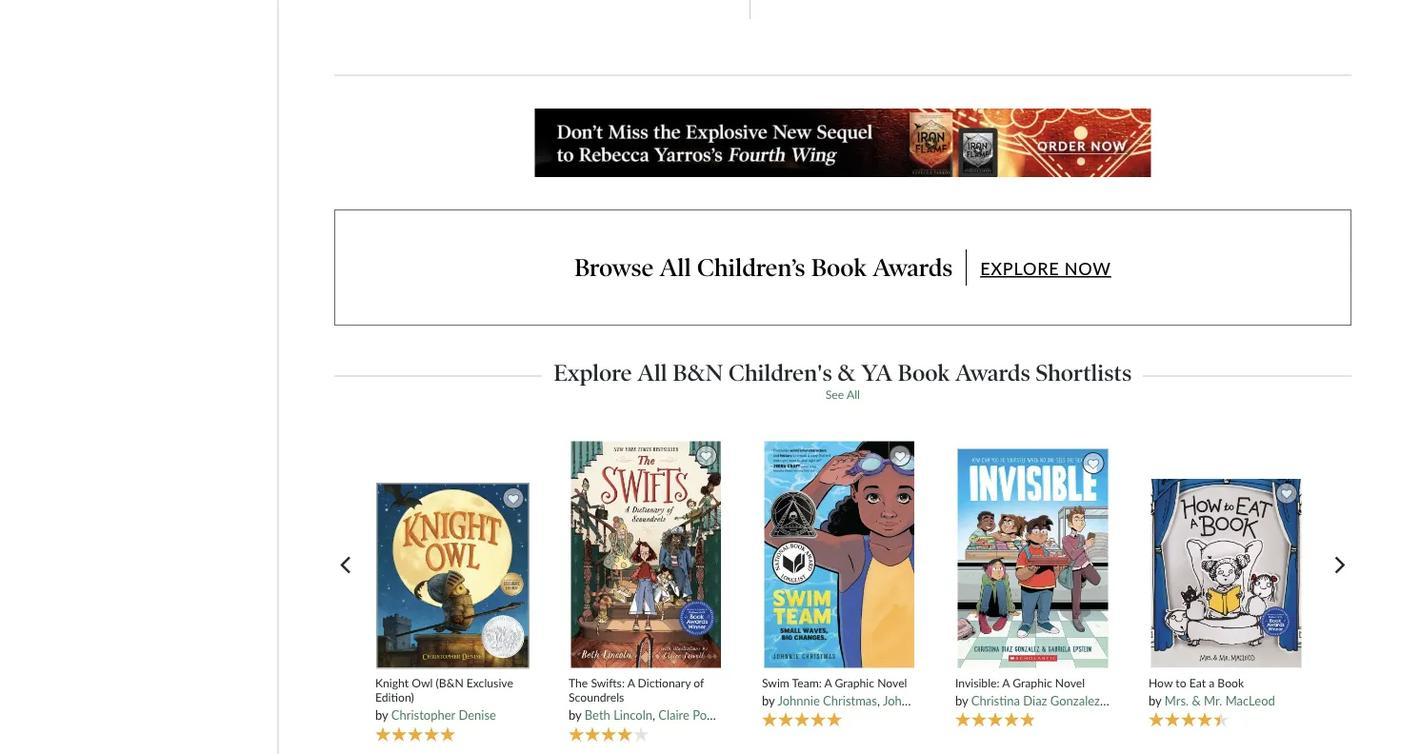 Task type: vqa. For each thing, say whether or not it's contained in the screenshot.
the leftmost "cookies"
no



Task type: locate. For each thing, give the bounding box(es) containing it.
(illustrator) down how to eat a book link
[[1198, 694, 1257, 710]]

, inside swim team: a graphic novel by johnnie christmas , johnnie christmas (illustrator)
[[878, 694, 880, 710]]

christmas down invisible:
[[929, 694, 983, 710]]

christina
[[972, 694, 1020, 710]]

awards
[[873, 253, 953, 283], [956, 360, 1031, 388]]

mrs. & mr. macleod link
[[1165, 694, 1276, 710]]

all left b&n
[[638, 360, 667, 388]]

1 horizontal spatial explore
[[981, 259, 1060, 280]]

by inside the swifts: a dictionary of scoundrels by beth lincoln , claire powell (illustrator)
[[569, 709, 582, 724]]

(illustrator) for gabriela epstein (illustrator)
[[1198, 694, 1257, 710]]

by down edition)
[[375, 709, 388, 724]]

a up christina
[[1003, 677, 1010, 691]]

by for johnnie christmas
[[762, 694, 775, 710]]

0 vertical spatial all
[[660, 253, 691, 283]]

by for christopher denise
[[375, 709, 388, 724]]

1 horizontal spatial graphic
[[1013, 677, 1053, 691]]

macleod
[[1226, 694, 1276, 710]]

1 horizontal spatial a
[[825, 677, 832, 691]]

novel
[[878, 677, 908, 691], [1056, 677, 1085, 691]]

(illustrator) inside the swifts: a dictionary of scoundrels by beth lincoln , claire powell (illustrator)
[[732, 709, 791, 724]]

(illustrator) for johnnie christmas (illustrator)
[[986, 694, 1045, 710]]

(illustrator) inside invisible: a graphic novel by christina diaz gonzalez , gabriela epstein (illustrator)
[[1198, 694, 1257, 710]]

2 horizontal spatial (illustrator)
[[1198, 694, 1257, 710]]

how
[[1149, 677, 1173, 691]]

a right 'swifts:'
[[628, 677, 635, 691]]

2 a from the left
[[825, 677, 832, 691]]

by down swim
[[762, 694, 775, 710]]

knight owl (b&n exclusive edition) by christopher denise
[[375, 677, 513, 724]]

johnnie down swim team: a graphic novel link
[[883, 694, 925, 710]]

christmas
[[823, 694, 878, 710], [929, 694, 983, 710]]

1 vertical spatial all
[[638, 360, 667, 388]]

& up see all link
[[838, 360, 856, 388]]

by down how
[[1149, 694, 1162, 710]]

diaz
[[1024, 694, 1048, 710]]

swim
[[762, 677, 790, 691]]

how to eat a book by mrs. & mr. macleod
[[1149, 677, 1276, 710]]

0 horizontal spatial a
[[628, 677, 635, 691]]

0 horizontal spatial (illustrator)
[[732, 709, 791, 724]]

all right see
[[847, 388, 860, 402]]

, inside invisible: a graphic novel by christina diaz gonzalez , gabriela epstein (illustrator)
[[1101, 694, 1103, 710]]

2 vertical spatial all
[[847, 388, 860, 402]]

by inside invisible: a graphic novel by christina diaz gonzalez , gabriela epstein (illustrator)
[[956, 694, 969, 710]]

swifts:
[[591, 677, 625, 691]]

by for mrs. & mr. macleod
[[1149, 694, 1162, 710]]

book right ya
[[898, 360, 950, 388]]

browse
[[575, 253, 654, 283]]

owl
[[412, 677, 433, 691]]

explore
[[981, 259, 1060, 280], [554, 360, 632, 388]]

0 horizontal spatial &
[[838, 360, 856, 388]]

(illustrator) down invisible: a graphic novel link
[[986, 694, 1045, 710]]

johnnie
[[778, 694, 820, 710], [883, 694, 925, 710]]

shortlists
[[1036, 360, 1132, 388]]

(illustrator) down swim
[[732, 709, 791, 724]]

christmas down swim team: a graphic novel link
[[823, 694, 878, 710]]

, left claire
[[653, 709, 655, 724]]

1 horizontal spatial &
[[1192, 694, 1201, 710]]

johnnie down the team:
[[778, 694, 820, 710]]

0 horizontal spatial ,
[[653, 709, 655, 724]]

& inside explore all b&n children's & ya book awards shortlists see all
[[838, 360, 856, 388]]

eat
[[1190, 677, 1206, 691]]

book right a
[[1218, 677, 1245, 691]]

1 vertical spatial awards
[[956, 360, 1031, 388]]

by
[[762, 694, 775, 710], [956, 694, 969, 710], [1149, 694, 1162, 710], [375, 709, 388, 724], [569, 709, 582, 724]]

novel inside invisible: a graphic novel by christina diaz gonzalez , gabriela epstein (illustrator)
[[1056, 677, 1085, 691]]

0 horizontal spatial novel
[[878, 677, 908, 691]]

(b&n
[[436, 677, 464, 691]]

a up johnnie christmas 'link' on the right bottom
[[825, 677, 832, 691]]

all
[[660, 253, 691, 283], [638, 360, 667, 388], [847, 388, 860, 402]]

(illustrator) inside swim team: a graphic novel by johnnie christmas , johnnie christmas (illustrator)
[[986, 694, 1045, 710]]

dictionary
[[638, 677, 691, 691]]

graphic
[[835, 677, 875, 691], [1013, 677, 1053, 691]]

all right browse
[[660, 253, 691, 283]]

by inside how to eat a book by mrs. & mr. macleod
[[1149, 694, 1162, 710]]

book inside explore all b&n children's & ya book awards shortlists see all
[[898, 360, 950, 388]]

invisible: a graphic novel link
[[956, 677, 1111, 691]]

mr.
[[1204, 694, 1223, 710]]

&
[[838, 360, 856, 388], [1192, 694, 1201, 710]]

, for christmas
[[878, 694, 880, 710]]

1 novel from the left
[[878, 677, 908, 691]]

0 horizontal spatial awards
[[873, 253, 953, 283]]

3 a from the left
[[1003, 677, 1010, 691]]

0 horizontal spatial book
[[812, 253, 867, 283]]

team:
[[792, 677, 822, 691]]

2 horizontal spatial ,
[[1101, 694, 1103, 710]]

, down swim team: a graphic novel link
[[878, 694, 880, 710]]

graphic up "diaz"
[[1013, 677, 1053, 691]]

a inside the swifts: a dictionary of scoundrels by beth lincoln , claire powell (illustrator)
[[628, 677, 635, 691]]

0 horizontal spatial johnnie
[[778, 694, 820, 710]]

novel up johnnie christmas (illustrator) "link"
[[878, 677, 908, 691]]

0 vertical spatial awards
[[873, 253, 953, 283]]

1 horizontal spatial johnnie
[[883, 694, 925, 710]]

by down invisible:
[[956, 694, 969, 710]]

explore now
[[981, 259, 1112, 280]]

1 a from the left
[[628, 677, 635, 691]]

1 horizontal spatial awards
[[956, 360, 1031, 388]]

0 vertical spatial &
[[838, 360, 856, 388]]

by left beth
[[569, 709, 582, 724]]

now
[[1065, 259, 1112, 280]]

a inside invisible: a graphic novel by christina diaz gonzalez , gabriela epstein (illustrator)
[[1003, 677, 1010, 691]]

explore for all
[[554, 360, 632, 388]]

1 vertical spatial explore
[[554, 360, 632, 388]]

0 vertical spatial explore
[[981, 259, 1060, 280]]

graphic up johnnie christmas 'link' on the right bottom
[[835, 677, 875, 691]]

a
[[1209, 677, 1215, 691]]

1 graphic from the left
[[835, 677, 875, 691]]

swim team: a graphic novel link
[[762, 677, 917, 691]]

explore inside explore all b&n children's & ya book awards shortlists see all
[[554, 360, 632, 388]]

2 novel from the left
[[1056, 677, 1085, 691]]

a for christmas
[[825, 677, 832, 691]]

gabriela
[[1107, 694, 1152, 710]]

(illustrator)
[[986, 694, 1045, 710], [1198, 694, 1257, 710], [732, 709, 791, 724]]

1 horizontal spatial ,
[[878, 694, 880, 710]]

1 horizontal spatial (illustrator)
[[986, 694, 1045, 710]]

0 horizontal spatial explore
[[554, 360, 632, 388]]

by inside swim team: a graphic novel by johnnie christmas , johnnie christmas (illustrator)
[[762, 694, 775, 710]]

1 horizontal spatial book
[[898, 360, 950, 388]]

,
[[878, 694, 880, 710], [1101, 694, 1103, 710], [653, 709, 655, 724]]

by inside knight owl (b&n exclusive edition) by christopher denise
[[375, 709, 388, 724]]

2 christmas from the left
[[929, 694, 983, 710]]

children's
[[729, 360, 833, 388]]

1 christmas from the left
[[823, 694, 878, 710]]

2 vertical spatial book
[[1218, 677, 1245, 691]]

& left mr.
[[1192, 694, 1201, 710]]

2 horizontal spatial a
[[1003, 677, 1010, 691]]

0 horizontal spatial christmas
[[823, 694, 878, 710]]

a inside swim team: a graphic novel by johnnie christmas , johnnie christmas (illustrator)
[[825, 677, 832, 691]]

, left gabriela
[[1101, 694, 1103, 710]]

book right children's
[[812, 253, 867, 283]]

2 graphic from the left
[[1013, 677, 1053, 691]]

christina diaz gonzalez link
[[972, 694, 1110, 710]]

1 vertical spatial &
[[1192, 694, 1201, 710]]

1 vertical spatial book
[[898, 360, 950, 388]]

see all link
[[826, 388, 860, 402]]

powell
[[693, 709, 729, 724]]

1 horizontal spatial christmas
[[929, 694, 983, 710]]

novel up gonzalez
[[1056, 677, 1085, 691]]

johnnie christmas (illustrator) link
[[883, 694, 1045, 710]]

1 horizontal spatial novel
[[1056, 677, 1085, 691]]

epstein
[[1155, 694, 1195, 710]]

a
[[628, 677, 635, 691], [825, 677, 832, 691], [1003, 677, 1010, 691]]

book
[[812, 253, 867, 283], [898, 360, 950, 388], [1218, 677, 1245, 691]]

2 horizontal spatial book
[[1218, 677, 1245, 691]]

0 horizontal spatial graphic
[[835, 677, 875, 691]]

how to eat a book link
[[1149, 677, 1304, 691]]



Task type: describe. For each thing, give the bounding box(es) containing it.
invisible:
[[956, 677, 1000, 691]]

novel inside swim team: a graphic novel by johnnie christmas , johnnie christmas (illustrator)
[[878, 677, 908, 691]]

christopher
[[391, 709, 456, 724]]

to
[[1176, 677, 1187, 691]]

swim team: a graphic novel image
[[763, 441, 916, 670]]

, for gonzalez
[[1101, 694, 1103, 710]]

advertisement region
[[334, 109, 1352, 178]]

beth lincoln link
[[585, 709, 653, 724]]

scoundrels
[[569, 691, 624, 705]]

all for children's
[[660, 253, 691, 283]]

knight owl (b&n exclusive edition) image
[[377, 484, 529, 670]]

johnnie christmas link
[[778, 694, 878, 710]]

the swifts: a dictionary of scoundrels by beth lincoln , claire powell (illustrator)
[[569, 677, 791, 724]]

1 johnnie from the left
[[778, 694, 820, 710]]

b&n
[[673, 360, 723, 388]]

the swifts: a dictionary of scoundrels image
[[570, 441, 722, 670]]

invisible: a graphic novel image
[[957, 449, 1109, 670]]

book inside how to eat a book by mrs. & mr. macleod
[[1218, 677, 1245, 691]]

lincoln
[[614, 709, 653, 724]]

explore for now
[[981, 259, 1060, 280]]

ya
[[862, 360, 893, 388]]

the
[[569, 677, 588, 691]]

& inside how to eat a book by mrs. & mr. macleod
[[1192, 694, 1201, 710]]

0 vertical spatial book
[[812, 253, 867, 283]]

of
[[694, 677, 704, 691]]

claire powell (illustrator) link
[[659, 709, 791, 724]]

children's
[[697, 253, 806, 283]]

christopher denise link
[[391, 709, 496, 724]]

, inside the swifts: a dictionary of scoundrels by beth lincoln , claire powell (illustrator)
[[653, 709, 655, 724]]

gonzalez
[[1051, 694, 1101, 710]]

explore all b&n children's & ya book awards shortlists see all
[[554, 360, 1132, 402]]

gabriela epstein (illustrator) link
[[1107, 694, 1257, 710]]

graphic inside swim team: a graphic novel by johnnie christmas , johnnie christmas (illustrator)
[[835, 677, 875, 691]]

knight
[[375, 677, 409, 691]]

edition)
[[375, 691, 414, 705]]

see
[[826, 388, 844, 402]]

exclusive
[[467, 677, 513, 691]]

how to eat a book image
[[1150, 479, 1303, 670]]

beth
[[585, 709, 611, 724]]

mrs.
[[1165, 694, 1189, 710]]

all for b&n
[[638, 360, 667, 388]]

2 johnnie from the left
[[883, 694, 925, 710]]

a for beth
[[628, 677, 635, 691]]

denise
[[459, 709, 496, 724]]

awards inside explore all b&n children's & ya book awards shortlists see all
[[956, 360, 1031, 388]]

browse all children's book awards
[[575, 253, 953, 283]]

swim team: a graphic novel by johnnie christmas , johnnie christmas (illustrator)
[[762, 677, 1045, 710]]

invisible: a graphic novel by christina diaz gonzalez , gabriela epstein (illustrator)
[[956, 677, 1257, 710]]

graphic inside invisible: a graphic novel by christina diaz gonzalez , gabriela epstein (illustrator)
[[1013, 677, 1053, 691]]

claire
[[659, 709, 690, 724]]



